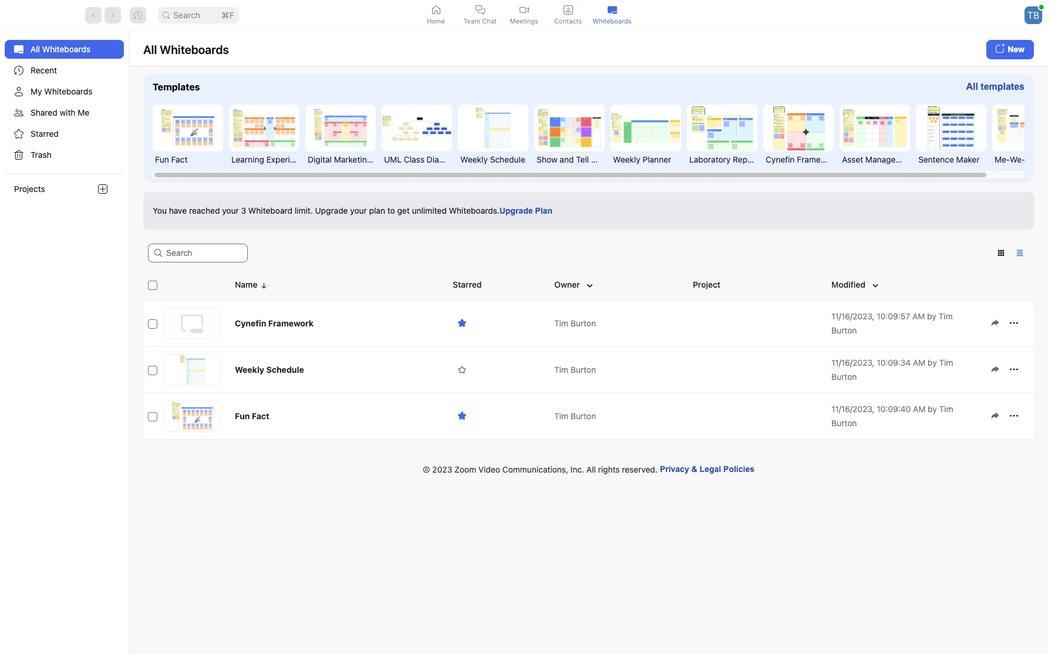 Task type: vqa. For each thing, say whether or not it's contained in the screenshot.
Profile Contact icon
yes



Task type: locate. For each thing, give the bounding box(es) containing it.
tab list
[[414, 0, 634, 30]]

meetings button
[[502, 0, 546, 30]]

tab list containing home
[[414, 0, 634, 30]]

contacts button
[[546, 0, 590, 30]]

magnifier image
[[163, 11, 170, 19]]

team chat image
[[475, 5, 485, 14]]

contacts
[[554, 17, 582, 25]]

magnifier image
[[163, 11, 170, 19]]

whiteboards
[[593, 17, 632, 25]]

home small image
[[431, 5, 441, 14], [431, 5, 441, 14]]

video on image
[[519, 5, 529, 14], [519, 5, 529, 14]]

team
[[464, 17, 480, 25]]

profile contact image
[[564, 5, 573, 14]]

whiteboard small image
[[608, 5, 617, 14], [608, 5, 617, 14]]



Task type: describe. For each thing, give the bounding box(es) containing it.
chat
[[482, 17, 497, 25]]

team chat button
[[458, 0, 502, 30]]

online image
[[1039, 5, 1044, 9]]

team chat
[[464, 17, 497, 25]]

tb
[[1028, 9, 1040, 21]]

meetings
[[510, 17, 538, 25]]

whiteboards button
[[590, 0, 634, 30]]

⌘f
[[221, 10, 234, 20]]

home button
[[414, 0, 458, 30]]

search
[[173, 10, 200, 20]]

online image
[[1039, 5, 1044, 9]]

team chat image
[[475, 5, 485, 14]]

home
[[427, 17, 445, 25]]

profile contact image
[[564, 5, 573, 14]]



